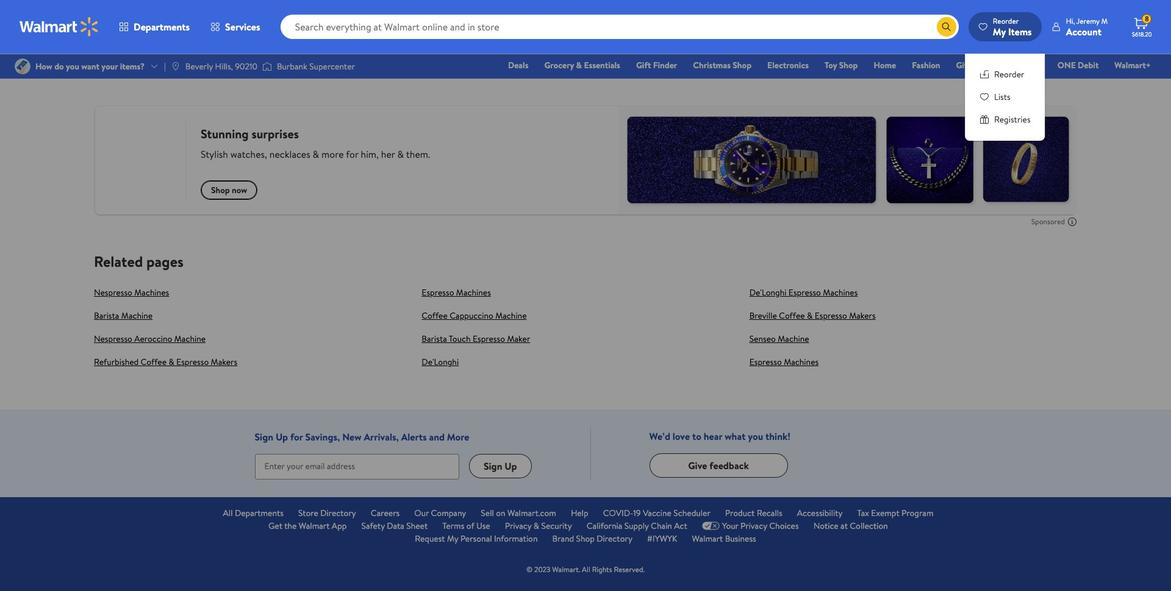 Task type: locate. For each thing, give the bounding box(es) containing it.
registry link
[[1006, 59, 1048, 72]]

1 horizontal spatial my
[[993, 25, 1006, 38]]

california supply chain act
[[587, 521, 688, 533]]

product group containing 14
[[260, 0, 397, 53]]

related
[[94, 251, 143, 272]]

espresso machines link
[[422, 287, 491, 299], [750, 356, 819, 369]]

breville
[[750, 310, 777, 322]]

machines down senseo machine
[[784, 356, 819, 369]]

0 horizontal spatial barista
[[94, 310, 119, 322]]

3+ day shipping for 1
[[427, 36, 476, 46]]

1 vertical spatial up
[[505, 460, 517, 474]]

shipping down "53"
[[122, 36, 148, 46]]

2 horizontal spatial shop
[[840, 59, 858, 71]]

& right the grocery
[[576, 59, 582, 71]]

sign up button
[[469, 455, 532, 479]]

1
[[463, 16, 466, 27]]

1 horizontal spatial makers
[[850, 310, 876, 322]]

1 horizontal spatial all
[[582, 565, 591, 575]]

2 nespresso from the top
[[94, 333, 132, 345]]

0 horizontal spatial espresso machines link
[[422, 287, 491, 299]]

3+ day shipping for 1114
[[755, 36, 804, 46]]

0 vertical spatial de'longhi
[[750, 287, 787, 299]]

business
[[725, 533, 757, 546]]

machine down the breville coffee & espresso makers
[[778, 333, 810, 345]]

0 horizontal spatial directory
[[321, 508, 356, 520]]

gift cards link
[[951, 59, 1001, 72]]

1 3+ day shipping from the left
[[99, 36, 148, 46]]

christmas shop link
[[688, 59, 757, 72]]

privacy down sell on walmart.com
[[505, 521, 532, 533]]

privacy down "product recalls"
[[741, 521, 768, 533]]

privacy choices icon image
[[702, 523, 720, 531]]

3 3+ day shipping from the left
[[427, 36, 476, 46]]

1 vertical spatial departments
[[235, 508, 284, 520]]

cards
[[974, 59, 995, 71]]

shipping up cards
[[970, 36, 996, 46]]

6 shipping from the left
[[970, 36, 996, 46]]

reorder up 'lists' link
[[995, 68, 1025, 81]]

espresso down "coffee cappuccino machine" link
[[473, 333, 505, 345]]

grocery & essentials
[[545, 59, 621, 71]]

touch
[[449, 333, 471, 345]]

terms of use link
[[443, 521, 490, 533]]

2
[[955, 16, 959, 27]]

coffee cappuccino machine
[[422, 310, 527, 322]]

pickup
[[919, 36, 940, 46]]

3 shipping from the left
[[449, 36, 476, 46]]

4 shipping from the left
[[610, 36, 636, 46]]

barista up de'longhi link
[[422, 333, 447, 345]]

think!
[[766, 430, 791, 444]]

shipping for 14
[[286, 36, 312, 46]]

coffee down "aeroccino"
[[141, 356, 167, 369]]

day for 1
[[437, 36, 448, 46]]

& down walmart.com
[[534, 521, 540, 533]]

2 product group from the left
[[260, 0, 397, 53]]

0 vertical spatial reorder
[[993, 16, 1019, 26]]

nespresso for nespresso aeroccino machine
[[94, 333, 132, 345]]

reorder my items
[[993, 16, 1032, 38]]

nespresso
[[94, 287, 132, 299], [94, 333, 132, 345]]

use
[[477, 521, 490, 533]]

directory down california
[[597, 533, 633, 546]]

product group containing 27
[[588, 0, 725, 53]]

brand shop directory
[[553, 533, 633, 546]]

machine
[[121, 310, 153, 322], [496, 310, 527, 322], [174, 333, 206, 345], [778, 333, 810, 345]]

0 vertical spatial all
[[223, 508, 233, 520]]

1 horizontal spatial shop
[[733, 59, 752, 71]]

3+ for 1114
[[755, 36, 763, 46]]

my down terms on the bottom left of page
[[447, 533, 459, 546]]

walmart.
[[552, 565, 580, 575]]

sign left for
[[255, 431, 273, 444]]

espresso up cappuccino at the bottom
[[422, 287, 454, 299]]

up inside button
[[505, 460, 517, 474]]

store
[[298, 508, 318, 520]]

espresso machines link down senseo machine
[[750, 356, 819, 369]]

barista for barista touch espresso maker
[[422, 333, 447, 345]]

barista touch espresso maker
[[422, 333, 531, 345]]

request my personal information link
[[415, 533, 538, 546]]

espresso machines link up cappuccino at the bottom
[[422, 287, 491, 299]]

covid-19 vaccine scheduler link
[[603, 508, 711, 521]]

notice at collection request my personal information
[[415, 521, 889, 546]]

0 vertical spatial departments
[[134, 20, 190, 34]]

barista for barista machine
[[94, 310, 119, 322]]

feedback
[[710, 459, 749, 473]]

reorder
[[993, 16, 1019, 26], [995, 68, 1025, 81]]

espresso down de'longhi espresso machines link
[[815, 310, 848, 322]]

christmas shop
[[693, 59, 752, 71]]

shipping down 14 at the top left of the page
[[286, 36, 312, 46]]

0 vertical spatial walmart
[[299, 521, 330, 533]]

3+ for 53
[[99, 36, 107, 46]]

recalls
[[757, 508, 783, 520]]

2 shipping from the left
[[286, 36, 312, 46]]

0 horizontal spatial walmart
[[299, 521, 330, 533]]

privacy & security link
[[505, 521, 572, 533]]

shipping down 1
[[449, 36, 476, 46]]

0 vertical spatial barista
[[94, 310, 119, 322]]

0 horizontal spatial privacy
[[505, 521, 532, 533]]

breville coffee & espresso makers
[[750, 310, 876, 322]]

new
[[342, 431, 362, 444]]

pages
[[146, 251, 184, 272]]

1 day from the left
[[109, 36, 120, 46]]

1 vertical spatial barista
[[422, 333, 447, 345]]

6 product group from the left
[[916, 0, 1053, 53]]

walmart+
[[1115, 59, 1152, 71]]

nespresso up barista machine link
[[94, 287, 132, 299]]

jeremy
[[1077, 16, 1100, 26]]

sell
[[481, 508, 494, 520]]

1 horizontal spatial directory
[[597, 533, 633, 546]]

machines up coffee cappuccino machine
[[456, 287, 491, 299]]

1 gift from the left
[[636, 59, 651, 71]]

electronics
[[768, 59, 809, 71]]

gift left finder
[[636, 59, 651, 71]]

2 gift from the left
[[957, 59, 972, 71]]

my left items
[[993, 25, 1006, 38]]

data
[[387, 521, 405, 533]]

3 day from the left
[[437, 36, 448, 46]]

19
[[634, 508, 641, 520]]

nespresso aeroccino machine
[[94, 333, 206, 345]]

0 horizontal spatial shop
[[576, 533, 595, 546]]

walmart down privacy choices icon
[[692, 533, 723, 546]]

hi,
[[1067, 16, 1075, 26]]

safety
[[362, 521, 385, 533]]

1 horizontal spatial up
[[505, 460, 517, 474]]

scheduler
[[674, 508, 711, 520]]

coffee for breville coffee & espresso makers
[[779, 310, 805, 322]]

3+ day shipping down "53"
[[99, 36, 148, 46]]

lists link
[[980, 91, 1031, 104]]

get the walmart app link
[[269, 521, 347, 533]]

and
[[429, 431, 445, 444]]

3+ day shipping down 14 at the top left of the page
[[263, 36, 312, 46]]

product group
[[96, 0, 234, 53], [260, 0, 397, 53], [424, 0, 561, 53], [588, 0, 725, 53], [752, 0, 889, 53], [916, 0, 1053, 53]]

4 3+ day shipping from the left
[[755, 36, 804, 46]]

give feedback button
[[650, 454, 788, 478]]

4 day from the left
[[597, 36, 608, 46]]

walmart image
[[20, 17, 99, 37]]

reorder up registry
[[993, 16, 1019, 26]]

1 horizontal spatial sign
[[484, 460, 503, 474]]

1 shipping from the left
[[122, 36, 148, 46]]

reorder inside "reorder my items"
[[993, 16, 1019, 26]]

5 day from the left
[[765, 36, 776, 46]]

1 vertical spatial sign
[[484, 460, 503, 474]]

coffee down de'longhi espresso machines link
[[779, 310, 805, 322]]

1 3+ from the left
[[99, 36, 107, 46]]

3+ for 14
[[263, 36, 271, 46]]

up up sell on walmart.com
[[505, 460, 517, 474]]

shipping for 1
[[449, 36, 476, 46]]

gift finder
[[636, 59, 678, 71]]

0 horizontal spatial gift
[[636, 59, 651, 71]]

shop right brand
[[576, 533, 595, 546]]

sign up sell
[[484, 460, 503, 474]]

1 product group from the left
[[96, 0, 234, 53]]

1 vertical spatial makers
[[211, 356, 237, 369]]

3+ for 1
[[427, 36, 435, 46]]

gift left cards
[[957, 59, 972, 71]]

1 horizontal spatial de'longhi
[[750, 287, 787, 299]]

directory up app
[[321, 508, 356, 520]]

2 privacy from the left
[[741, 521, 768, 533]]

0 vertical spatial espresso machines
[[422, 287, 491, 299]]

my
[[993, 25, 1006, 38], [447, 533, 459, 546]]

safety data sheet link
[[362, 521, 428, 533]]

covid-19 vaccine scheduler
[[603, 508, 711, 520]]

1 vertical spatial my
[[447, 533, 459, 546]]

4 product group from the left
[[588, 0, 725, 53]]

personal
[[461, 533, 492, 546]]

0 horizontal spatial up
[[276, 431, 288, 444]]

de'longhi down the touch
[[422, 356, 459, 369]]

shipping down the 27
[[610, 36, 636, 46]]

3 product group from the left
[[424, 0, 561, 53]]

reorder for reorder my items
[[993, 16, 1019, 26]]

day for 14
[[273, 36, 284, 46]]

sign inside button
[[484, 460, 503, 474]]

shipping for 27
[[610, 36, 636, 46]]

your privacy choices
[[722, 521, 799, 533]]

0 vertical spatial up
[[276, 431, 288, 444]]

2 3+ day shipping from the left
[[263, 36, 312, 46]]

reserved.
[[614, 565, 645, 575]]

0 vertical spatial nespresso
[[94, 287, 132, 299]]

0 horizontal spatial coffee
[[141, 356, 167, 369]]

1 vertical spatial nespresso
[[94, 333, 132, 345]]

espresso machines up cappuccino at the bottom
[[422, 287, 491, 299]]

4 3+ from the left
[[755, 36, 763, 46]]

shop right christmas
[[733, 59, 752, 71]]

information
[[494, 533, 538, 546]]

gift cards
[[957, 59, 995, 71]]

1 horizontal spatial espresso machines link
[[750, 356, 819, 369]]

3 3+ from the left
[[427, 36, 435, 46]]

my inside the notice at collection request my personal information
[[447, 533, 459, 546]]

up left for
[[276, 431, 288, 444]]

sign for sign up
[[484, 460, 503, 474]]

0 vertical spatial my
[[993, 25, 1006, 38]]

1 horizontal spatial walmart
[[692, 533, 723, 546]]

1 horizontal spatial gift
[[957, 59, 972, 71]]

shipping down the 1114
[[777, 36, 804, 46]]

product
[[725, 508, 755, 520]]

2 3+ from the left
[[263, 36, 271, 46]]

3+
[[99, 36, 107, 46], [263, 36, 271, 46], [427, 36, 435, 46], [755, 36, 763, 46], [947, 36, 955, 46]]

0 vertical spatial sign
[[255, 431, 273, 444]]

day for 27
[[597, 36, 608, 46]]

nespresso up the refurbished
[[94, 333, 132, 345]]

2 horizontal spatial coffee
[[779, 310, 805, 322]]

barista down the nespresso machines on the left
[[94, 310, 119, 322]]

grocery
[[545, 59, 574, 71]]

accessibility link
[[797, 508, 843, 521]]

& down "aeroccino"
[[169, 356, 174, 369]]

store directory
[[298, 508, 356, 520]]

1 horizontal spatial privacy
[[741, 521, 768, 533]]

0 horizontal spatial my
[[447, 533, 459, 546]]

2-day shipping
[[591, 36, 636, 46]]

1 vertical spatial espresso machines
[[750, 356, 819, 369]]

walmart down store
[[299, 521, 330, 533]]

savings,
[[305, 431, 340, 444]]

registries link
[[980, 114, 1031, 126]]

0 horizontal spatial makers
[[211, 356, 237, 369]]

0 vertical spatial makers
[[850, 310, 876, 322]]

0 horizontal spatial all
[[223, 508, 233, 520]]

directory
[[321, 508, 356, 520], [597, 533, 633, 546]]

product recalls link
[[725, 508, 783, 521]]

1 horizontal spatial barista
[[422, 333, 447, 345]]

3+ day shipping down 2
[[947, 36, 996, 46]]

0 horizontal spatial de'longhi
[[422, 356, 459, 369]]

machine down the nespresso machines on the left
[[121, 310, 153, 322]]

1 privacy from the left
[[505, 521, 532, 533]]

espresso machines down senseo machine
[[750, 356, 819, 369]]

de'longhi up breville at the right bottom of the page
[[750, 287, 787, 299]]

nespresso machines
[[94, 287, 169, 299]]

coffee left cappuccino at the bottom
[[422, 310, 448, 322]]

5 shipping from the left
[[777, 36, 804, 46]]

3+ day shipping down 1
[[427, 36, 476, 46]]

shop for christmas
[[733, 59, 752, 71]]

0 horizontal spatial sign
[[255, 431, 273, 444]]

we'd love to hear what you think!
[[650, 430, 791, 444]]

0 vertical spatial espresso machines link
[[422, 287, 491, 299]]

3+ day shipping
[[99, 36, 148, 46], [263, 36, 312, 46], [427, 36, 476, 46], [755, 36, 804, 46], [947, 36, 996, 46]]

1 nespresso from the top
[[94, 287, 132, 299]]

5 product group from the left
[[752, 0, 889, 53]]

2 day from the left
[[273, 36, 284, 46]]

1 vertical spatial de'longhi
[[422, 356, 459, 369]]

barista touch espresso maker link
[[422, 333, 531, 345]]

product group containing 1114
[[752, 0, 889, 53]]

shop right toy
[[840, 59, 858, 71]]

1 vertical spatial reorder
[[995, 68, 1025, 81]]

3+ day shipping up electronics link
[[755, 36, 804, 46]]

store directory link
[[298, 508, 356, 521]]

5 3+ from the left
[[947, 36, 955, 46]]

0 horizontal spatial departments
[[134, 20, 190, 34]]

debit
[[1078, 59, 1099, 71]]

departments
[[134, 20, 190, 34], [235, 508, 284, 520]]

walmart+ link
[[1110, 59, 1157, 72]]



Task type: describe. For each thing, give the bounding box(es) containing it.
1 horizontal spatial departments
[[235, 508, 284, 520]]

aeroccino
[[134, 333, 172, 345]]

© 2023 walmart. all rights reserved.
[[527, 565, 645, 575]]

shop for brand
[[576, 533, 595, 546]]

2-
[[591, 36, 597, 46]]

tax exempt program get the walmart app
[[269, 508, 934, 533]]

senseo
[[750, 333, 776, 345]]

items
[[1009, 25, 1032, 38]]

de'longhi for de'longhi link
[[422, 356, 459, 369]]

shipping for 53
[[122, 36, 148, 46]]

day for 1114
[[765, 36, 776, 46]]

3+ day shipping for 53
[[99, 36, 148, 46]]

2023
[[535, 565, 551, 575]]

our
[[415, 508, 429, 520]]

gift for gift cards
[[957, 59, 972, 71]]

lists
[[995, 91, 1011, 103]]

0 vertical spatial directory
[[321, 508, 356, 520]]

reorder for reorder
[[995, 68, 1025, 81]]

gift for gift finder
[[636, 59, 651, 71]]

careers
[[371, 508, 400, 520]]

account
[[1067, 25, 1102, 38]]

rights
[[592, 565, 612, 575]]

toy
[[825, 59, 837, 71]]

arrivals,
[[364, 431, 399, 444]]

0 horizontal spatial espresso machines
[[422, 287, 491, 299]]

& inside grocery & essentials link
[[576, 59, 582, 71]]

3+ day shipping for 14
[[263, 36, 312, 46]]

sign for sign up for savings, new arrivals, alerts and more
[[255, 431, 273, 444]]

sign up for savings, new arrivals, alerts and more
[[255, 431, 470, 444]]

our company link
[[415, 508, 466, 521]]

brand
[[553, 533, 574, 546]]

notice
[[814, 521, 839, 533]]

services button
[[200, 12, 271, 41]]

sign up
[[484, 460, 517, 474]]

53
[[135, 16, 143, 27]]

makers for refurbished coffee & espresso makers
[[211, 356, 237, 369]]

machine up refurbished coffee & espresso makers
[[174, 333, 206, 345]]

Search search field
[[281, 15, 959, 39]]

your
[[722, 521, 739, 533]]

1 horizontal spatial coffee
[[422, 310, 448, 322]]

for
[[290, 431, 303, 444]]

nespresso aeroccino machine link
[[94, 333, 206, 345]]

toy shop link
[[820, 59, 864, 72]]

product group containing 53
[[96, 0, 234, 53]]

act
[[675, 521, 688, 533]]

refurbished coffee & espresso makers
[[94, 356, 237, 369]]

walmart inside tax exempt program get the walmart app
[[299, 521, 330, 533]]

m
[[1102, 16, 1108, 26]]

our company
[[415, 508, 466, 520]]

product group containing 1
[[424, 0, 561, 53]]

6 day from the left
[[957, 36, 968, 46]]

#iywyk
[[647, 533, 678, 546]]

nespresso for nespresso machines
[[94, 287, 132, 299]]

finder
[[653, 59, 678, 71]]

sell on walmart.com link
[[481, 508, 557, 521]]

company
[[431, 508, 466, 520]]

california supply chain act link
[[587, 521, 688, 533]]

barista machine link
[[94, 310, 153, 322]]

electronics link
[[762, 59, 815, 72]]

careers link
[[371, 508, 400, 521]]

barista machine
[[94, 310, 153, 322]]

safety data sheet
[[362, 521, 428, 533]]

refurbished coffee & espresso makers link
[[94, 356, 237, 369]]

senseo machine link
[[750, 333, 810, 345]]

walmart business
[[692, 533, 757, 546]]

ad disclaimer and feedback image
[[1068, 217, 1078, 227]]

machines down related pages
[[134, 287, 169, 299]]

espresso down nespresso aeroccino machine link
[[176, 356, 209, 369]]

exempt
[[872, 508, 900, 520]]

de'longhi for de'longhi espresso machines
[[750, 287, 787, 299]]

coffee for refurbished coffee & espresso makers
[[141, 356, 167, 369]]

request
[[415, 533, 445, 546]]

up for sign up for savings, new arrivals, alerts and more
[[276, 431, 288, 444]]

5 3+ day shipping from the left
[[947, 36, 996, 46]]

makers for breville coffee & espresso makers
[[850, 310, 876, 322]]

Enter your email address field
[[255, 455, 460, 480]]

day for 53
[[109, 36, 120, 46]]

home link
[[869, 59, 902, 72]]

chain
[[651, 521, 672, 533]]

& inside privacy & security "link"
[[534, 521, 540, 533]]

sheet
[[407, 521, 428, 533]]

of
[[467, 521, 475, 533]]

essentials
[[584, 59, 621, 71]]

fashion
[[912, 59, 941, 71]]

1 vertical spatial espresso machines link
[[750, 356, 819, 369]]

senseo machine
[[750, 333, 810, 345]]

espresso up the breville coffee & espresso makers
[[789, 287, 821, 299]]

tax
[[858, 508, 870, 520]]

we'd
[[650, 430, 671, 444]]

Walmart Site-Wide search field
[[281, 15, 959, 39]]

hear
[[704, 430, 723, 444]]

shipping for 1114
[[777, 36, 804, 46]]

app
[[332, 521, 347, 533]]

up for sign up
[[505, 460, 517, 474]]

& down de'longhi espresso machines link
[[807, 310, 813, 322]]

1 vertical spatial walmart
[[692, 533, 723, 546]]

©
[[527, 565, 533, 575]]

your privacy choices link
[[702, 521, 799, 533]]

privacy inside "link"
[[505, 521, 532, 533]]

gift finder link
[[631, 59, 683, 72]]

you
[[748, 430, 764, 444]]

machine up maker
[[496, 310, 527, 322]]

1 vertical spatial directory
[[597, 533, 633, 546]]

sell on walmart.com
[[481, 508, 557, 520]]

de'longhi espresso machines
[[750, 287, 858, 299]]

8 $618.20
[[1133, 14, 1153, 38]]

product group containing 2
[[916, 0, 1053, 53]]

tax exempt program link
[[858, 508, 934, 521]]

sponsored
[[1032, 217, 1066, 227]]

#iywyk link
[[647, 533, 678, 546]]

1 vertical spatial all
[[582, 565, 591, 575]]

accessibility
[[797, 508, 843, 520]]

espresso down "senseo"
[[750, 356, 782, 369]]

registries
[[995, 114, 1031, 126]]

my inside "reorder my items"
[[993, 25, 1006, 38]]

search icon image
[[942, 22, 952, 32]]

walmart.com
[[508, 508, 557, 520]]

get
[[269, 521, 283, 533]]

1 horizontal spatial espresso machines
[[750, 356, 819, 369]]

departments inside dropdown button
[[134, 20, 190, 34]]

toy shop
[[825, 59, 858, 71]]

program
[[902, 508, 934, 520]]

machines up breville coffee & espresso makers link
[[823, 287, 858, 299]]

one debit link
[[1053, 59, 1105, 72]]

brand shop directory link
[[553, 533, 633, 546]]

shop for toy
[[840, 59, 858, 71]]



Task type: vqa. For each thing, say whether or not it's contained in the screenshot.
walmart business
yes



